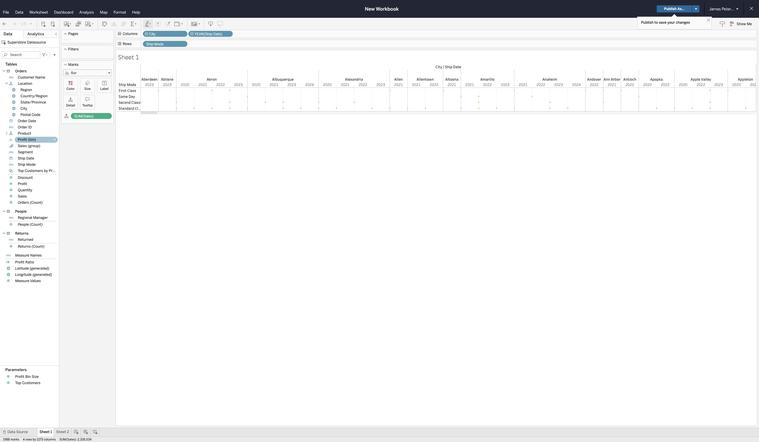 Task type: vqa. For each thing, say whether or not it's contained in the screenshot.
the rightmost The Explore
no



Task type: locate. For each thing, give the bounding box(es) containing it.
1 horizontal spatial sheet 1
[[118, 53, 139, 61]]

(count) down 'regional manager'
[[30, 223, 43, 227]]

sum(sales): 2,326,534
[[59, 438, 92, 442]]

1 vertical spatial by
[[33, 438, 36, 442]]

1 vertical spatial customers
[[22, 381, 40, 385]]

profit (bin)
[[18, 138, 36, 142]]

order up order id
[[18, 119, 27, 123]]

data
[[15, 10, 23, 15], [4, 32, 12, 36], [7, 430, 15, 434]]

totals image
[[130, 21, 137, 27]]

0 vertical spatial (generated)
[[30, 267, 49, 271]]

code
[[32, 113, 40, 117]]

0 vertical spatial publish
[[665, 7, 677, 11]]

top down profit bin size on the left
[[15, 381, 21, 385]]

1 measure from the top
[[15, 253, 29, 258]]

1 sales from the top
[[18, 144, 27, 148]]

country/region
[[20, 94, 48, 98]]

profit for profit (bin)
[[18, 138, 27, 142]]

sum(sales)
[[74, 114, 94, 118]]

1 vertical spatial sales
[[18, 194, 27, 199]]

1 horizontal spatial by
[[44, 169, 48, 173]]

1 vertical spatial city
[[436, 64, 443, 69]]

date)
[[213, 32, 222, 36]]

sales
[[18, 144, 27, 148], [18, 194, 27, 199]]

order
[[18, 119, 27, 123], [18, 125, 27, 129]]

orders (count)
[[18, 201, 43, 205]]

size down bar dropdown button
[[84, 87, 91, 91]]

2 2021, year of ship date. press space to toggle selection. press escape to go back to the left margin. use arrow keys to navigate headers text field from the left
[[443, 82, 461, 88]]

tables
[[5, 62, 17, 66]]

sales down quantity
[[18, 194, 27, 199]]

Altoona, City. Press Space to toggle selection. Press Escape to go back to the left margin. Use arrow keys to navigate headers text field
[[443, 70, 461, 82]]

returns down returned
[[18, 245, 31, 249]]

quantity
[[18, 188, 32, 192]]

pause auto updates image
[[50, 21, 56, 27]]

measure
[[15, 253, 29, 258], [15, 279, 29, 283]]

(generated)
[[30, 267, 49, 271], [33, 273, 52, 277]]

date up altoona, city. press space to toggle selection. press escape to go back to the left margin. use arrow keys to navigate headers text box
[[454, 64, 462, 69]]

2022, Year of Ship Date. Press Space to toggle selection. Press Escape to go back to the left margin. Use arrow keys to navigate headers text field
[[354, 82, 372, 88], [426, 82, 443, 88], [479, 82, 497, 88], [532, 82, 550, 88], [586, 82, 604, 88], [657, 82, 675, 88], [746, 82, 760, 88]]

new workbook
[[365, 6, 399, 12]]

1 order from the top
[[18, 119, 27, 123]]

workbook
[[376, 6, 399, 12]]

date
[[454, 64, 462, 69], [28, 119, 36, 123], [26, 156, 34, 161]]

ship mode
[[146, 42, 164, 46], [18, 163, 36, 167]]

show mark labels image
[[155, 21, 161, 27]]

1 vertical spatial (count)
[[30, 223, 43, 227]]

product
[[18, 131, 31, 136]]

regional manager
[[18, 216, 48, 220]]

2 2021, year of ship date. press space to toggle selection. press escape to go back to the left margin. use arrow keys to navigate headers text field from the left
[[265, 82, 283, 88]]

city left /
[[436, 64, 443, 69]]

1 2021, year of ship date. press space to toggle selection. press escape to go back to the left margin. use arrow keys to navigate headers text field from the left
[[194, 82, 212, 88]]

2 vertical spatial city
[[20, 107, 27, 111]]

0 vertical spatial customers
[[25, 169, 43, 173]]

Aberdeen, City. Press Space to toggle selection. Press Escape to go back to the left margin. Use arrow keys to navigate headers text field
[[141, 70, 158, 82]]

0 vertical spatial ship mode
[[146, 42, 164, 46]]

date down postal code
[[28, 119, 36, 123]]

sort descending image
[[121, 21, 127, 27]]

1 vertical spatial top
[[15, 381, 21, 385]]

customers up 'discount' on the top of page
[[25, 169, 43, 173]]

2024, Year of Ship Date. Press Space to toggle selection. Press Escape to go back to the left margin. Use arrow keys to navigate headers text field
[[301, 82, 319, 88]]

1 horizontal spatial 2022, year of ship date. press space to toggle selection. press escape to go back to the left margin. use arrow keys to navigate headers text field
[[622, 82, 639, 88]]

1 vertical spatial people
[[18, 223, 29, 227]]

people down regional
[[18, 223, 29, 227]]

marks
[[11, 438, 19, 442]]

0 horizontal spatial publish
[[642, 20, 654, 25]]

2 vertical spatial (count)
[[32, 245, 45, 249]]

2 horizontal spatial city
[[436, 64, 443, 69]]

4 2021, year of ship date. press space to toggle selection. press escape to go back to the left margin. use arrow keys to navigate headers text field from the left
[[390, 82, 408, 88]]

longitude
[[15, 273, 32, 277]]

city up the postal
[[20, 107, 27, 111]]

0 vertical spatial orders
[[15, 69, 27, 73]]

ship down segment
[[18, 156, 25, 161]]

1988 marks
[[3, 438, 19, 442]]

0 vertical spatial by
[[44, 169, 48, 173]]

size right bin
[[32, 375, 39, 379]]

city
[[149, 32, 156, 36], [436, 64, 443, 69], [20, 107, 27, 111]]

superstore
[[7, 40, 26, 45]]

mode down ship date
[[26, 163, 36, 167]]

First Class, Ship Mode. Press Space to toggle selection. Press Escape to go back to the left margin. Use arrow keys to navigate headers text field
[[117, 88, 141, 93]]

2 vertical spatial date
[[26, 156, 34, 161]]

2022, Year of Ship Date. Press Space to toggle selection. Press Escape to go back to the left margin. Use arrow keys to navigate headers text field
[[212, 82, 230, 88], [622, 82, 639, 88], [693, 82, 711, 88]]

orders down quantity
[[18, 201, 29, 205]]

0 horizontal spatial city
[[20, 107, 27, 111]]

5 2021, year of ship date. press space to toggle selection. press escape to go back to the left margin. use arrow keys to navigate headers text field from the left
[[604, 82, 622, 88]]

james
[[710, 7, 722, 11]]

format
[[114, 10, 126, 15]]

Akron, City. Press Space to toggle selection. Press Escape to go back to the left margin. Use arrow keys to navigate headers text field
[[176, 70, 248, 82]]

data up replay animation icon
[[15, 10, 23, 15]]

1 vertical spatial mode
[[26, 163, 36, 167]]

0 vertical spatial sales
[[18, 144, 27, 148]]

Amarillo, City. Press Space to toggle selection. Press Escape to go back to the left margin. Use arrow keys to navigate headers text field
[[461, 70, 515, 82]]

1 vertical spatial ship mode
[[18, 163, 36, 167]]

3 2022, year of ship date. press space to toggle selection. press escape to go back to the left margin. use arrow keys to navigate headers text field from the left
[[479, 82, 497, 88]]

date down segment
[[26, 156, 34, 161]]

by for 1273
[[33, 438, 36, 442]]

customers
[[25, 169, 43, 173], [22, 381, 40, 385]]

sheet up 1273
[[40, 430, 50, 434]]

2 sales from the top
[[18, 194, 27, 199]]

0 horizontal spatial mode
[[26, 163, 36, 167]]

1 vertical spatial size
[[32, 375, 39, 379]]

1 horizontal spatial size
[[84, 87, 91, 91]]

ratio
[[25, 260, 34, 264]]

new data source image
[[41, 21, 47, 27]]

sheet
[[118, 53, 134, 61], [40, 430, 50, 434], [56, 430, 66, 434]]

0 vertical spatial measure
[[15, 253, 29, 258]]

2023, Year of Ship Date. Press Space to toggle selection. Press Escape to go back to the left margin. Use arrow keys to navigate headers text field
[[158, 82, 176, 88], [497, 82, 515, 88], [550, 82, 568, 88], [711, 82, 728, 88]]

0 horizontal spatial ship mode
[[18, 163, 36, 167]]

label
[[100, 87, 109, 91]]

fit image
[[174, 21, 184, 27]]

0 vertical spatial (count)
[[30, 201, 43, 205]]

2021, Year of Ship Date. Press Space to toggle selection. Press Escape to go back to the left margin. Use arrow keys to navigate headers text field
[[194, 82, 212, 88], [265, 82, 283, 88], [337, 82, 354, 88], [390, 82, 408, 88]]

(generated) up values
[[33, 273, 52, 277]]

2021, Year of Ship Date. Press Space to toggle selection. Press Escape to go back to the left margin. Use arrow keys to navigate headers text field
[[408, 82, 426, 88], [443, 82, 461, 88], [461, 82, 479, 88], [515, 82, 532, 88], [604, 82, 622, 88]]

date for order date
[[28, 119, 36, 123]]

0 horizontal spatial 1
[[50, 430, 52, 434]]

order up product
[[18, 125, 27, 129]]

sheet 1 up columns at the bottom of the page
[[40, 430, 52, 434]]

0 vertical spatial people
[[15, 210, 27, 214]]

date for ship date
[[26, 156, 34, 161]]

Antioch, City. Press Space to toggle selection. Press Escape to go back to the left margin. Use arrow keys to navigate headers text field
[[622, 70, 639, 82]]

1 vertical spatial returns
[[18, 245, 31, 249]]

by
[[44, 169, 48, 173], [33, 438, 36, 442]]

1 horizontal spatial ship mode
[[146, 42, 164, 46]]

james peterson
[[710, 7, 738, 11]]

1 vertical spatial orders
[[18, 201, 29, 205]]

top up 'discount' on the top of page
[[18, 169, 24, 173]]

publish left as...
[[665, 7, 677, 11]]

(generated) for longitude (generated)
[[33, 273, 52, 277]]

names
[[30, 253, 42, 258]]

returned
[[18, 238, 33, 242]]

2 order from the top
[[18, 125, 27, 129]]

top for top customers by profit
[[18, 169, 24, 173]]

sales up segment
[[18, 144, 27, 148]]

publish
[[665, 7, 677, 11], [642, 20, 654, 25]]

swap rows and columns image
[[102, 21, 108, 27]]

segment
[[18, 150, 33, 154]]

1 vertical spatial order
[[18, 125, 27, 129]]

people (count)
[[18, 223, 43, 227]]

orders for orders (count)
[[18, 201, 29, 205]]

2 measure from the top
[[15, 279, 29, 283]]

me
[[748, 22, 753, 26]]

sheet down rows
[[118, 53, 134, 61]]

Appleton, City. Press Space to toggle selection. Press Escape to go back to the left margin. Use arrow keys to navigate headers text field
[[728, 70, 760, 82]]

replay animation image
[[21, 21, 27, 27]]

0 vertical spatial order
[[18, 119, 27, 123]]

Second Class, Ship Mode. Press Space to toggle selection. Press Escape to go back to the left margin. Use arrow keys to navigate headers text field
[[117, 99, 141, 105]]

orders for orders
[[15, 69, 27, 73]]

4 2022, year of ship date. press space to toggle selection. press escape to go back to the left margin. use arrow keys to navigate headers text field from the left
[[532, 82, 550, 88]]

bin
[[25, 375, 31, 379]]

ship mode down show mark labels image
[[146, 42, 164, 46]]

2020, Year of Ship Date. Press Space to toggle selection. Press Escape to go back to the left margin. Use arrow keys to navigate headers text field
[[176, 82, 194, 88], [248, 82, 265, 88], [319, 82, 337, 88], [639, 82, 657, 88], [675, 82, 693, 88], [728, 82, 746, 88]]

0 horizontal spatial by
[[33, 438, 36, 442]]

help
[[132, 10, 140, 15]]

2023, Year of Ship Date. Press Space to toggle selection. Press Escape to go back to the left margin. Use arrow keys to navigate headers text field
[[141, 82, 158, 88], [230, 82, 248, 88], [283, 82, 301, 88], [372, 82, 390, 88]]

state/province
[[20, 100, 46, 104]]

4 2023, year of ship date. press space to toggle selection. press escape to go back to the left margin. use arrow keys to navigate headers text field from the left
[[711, 82, 728, 88]]

profit
[[18, 138, 27, 142], [49, 169, 58, 173], [18, 182, 27, 186], [15, 260, 24, 264], [15, 375, 24, 379]]

1
[[136, 53, 139, 61], [50, 430, 52, 434]]

publish left to
[[642, 20, 654, 25]]

2 horizontal spatial 2022, year of ship date. press space to toggle selection. press escape to go back to the left margin. use arrow keys to navigate headers text field
[[693, 82, 711, 88]]

(bin)
[[28, 138, 36, 142]]

measure down longitude
[[15, 279, 29, 283]]

1 horizontal spatial mode
[[154, 42, 164, 46]]

people up regional
[[15, 210, 27, 214]]

city down highlight image
[[149, 32, 156, 36]]

(count) up the names
[[32, 245, 45, 249]]

Albuquerque, City. Press Space to toggle selection. Press Escape to go back to the left margin. Use arrow keys to navigate headers text field
[[248, 70, 319, 82]]

0 vertical spatial top
[[18, 169, 24, 173]]

0 horizontal spatial sheet 1
[[40, 430, 52, 434]]

size
[[84, 87, 91, 91], [32, 375, 39, 379]]

orders up 'customer'
[[15, 69, 27, 73]]

1 horizontal spatial publish
[[665, 7, 677, 11]]

0 vertical spatial 1
[[136, 53, 139, 61]]

sheet 1 down rows
[[118, 53, 139, 61]]

people
[[15, 210, 27, 214], [18, 223, 29, 227]]

1 2022, year of ship date. press space to toggle selection. press escape to go back to the left margin. use arrow keys to navigate headers text field from the left
[[354, 82, 372, 88]]

postal code
[[20, 113, 40, 117]]

data down the undo image
[[4, 32, 12, 36]]

4
[[23, 438, 25, 442]]

Standard Class, Ship Mode. Press Space to toggle selection. Press Escape to go back to the left margin. Use arrow keys to navigate headers text field
[[117, 105, 141, 111]]

profit bin size
[[15, 375, 39, 379]]

1 2023, year of ship date. press space to toggle selection. press escape to go back to the left margin. use arrow keys to navigate headers text field from the left
[[158, 82, 176, 88]]

changes
[[677, 20, 691, 25]]

1 down columns
[[136, 53, 139, 61]]

Allentown, City. Press Space to toggle selection. Press Escape to go back to the left margin. Use arrow keys to navigate headers text field
[[408, 70, 443, 82]]

0 vertical spatial size
[[84, 87, 91, 91]]

1 vertical spatial data
[[4, 32, 12, 36]]

top
[[18, 169, 24, 173], [15, 381, 21, 385]]

1 vertical spatial (generated)
[[33, 273, 52, 277]]

returns up returned
[[15, 232, 29, 236]]

data up 1988 marks
[[7, 430, 15, 434]]

save
[[660, 20, 667, 25]]

sheet 1
[[118, 53, 139, 61], [40, 430, 52, 434]]

3 2021, year of ship date. press space to toggle selection. press escape to go back to the left margin. use arrow keys to navigate headers text field from the left
[[461, 82, 479, 88]]

publish inside button
[[665, 7, 677, 11]]

replay animation image
[[29, 22, 33, 25]]

ship mode down ship date
[[18, 163, 36, 167]]

ship down ship date
[[18, 163, 25, 167]]

mode
[[154, 42, 164, 46], [26, 163, 36, 167]]

0 horizontal spatial size
[[32, 375, 39, 379]]

1 vertical spatial date
[[28, 119, 36, 123]]

(generated) up longitude (generated)
[[30, 267, 49, 271]]

0 vertical spatial mode
[[154, 42, 164, 46]]

ship right /
[[445, 64, 453, 69]]

sales for sales
[[18, 194, 27, 199]]

redo image
[[11, 21, 17, 27]]

(count) up 'regional manager'
[[30, 201, 43, 205]]

6 2020, year of ship date. press space to toggle selection. press escape to go back to the left margin. use arrow keys to navigate headers text field from the left
[[728, 82, 746, 88]]

2 2020, year of ship date. press space to toggle selection. press escape to go back to the left margin. use arrow keys to navigate headers text field from the left
[[248, 82, 265, 88]]

top customers
[[15, 381, 40, 385]]

1 2023, year of ship date. press space to toggle selection. press escape to go back to the left margin. use arrow keys to navigate headers text field from the left
[[141, 82, 158, 88]]

filters
[[68, 47, 79, 51]]

measure up profit ratio
[[15, 253, 29, 258]]

download image
[[208, 21, 214, 27]]

Apopka, City. Press Space to toggle selection. Press Escape to go back to the left margin. Use arrow keys to navigate headers text field
[[639, 70, 675, 82]]

1 up columns at the bottom of the page
[[50, 430, 52, 434]]

1 vertical spatial measure
[[15, 279, 29, 283]]

highlight image
[[145, 21, 152, 27]]

new
[[365, 6, 375, 12]]

source
[[16, 430, 28, 434]]

mode down show mark labels image
[[154, 42, 164, 46]]

returns (count)
[[18, 245, 45, 249]]

0 horizontal spatial 2022, year of ship date. press space to toggle selection. press escape to go back to the left margin. use arrow keys to navigate headers text field
[[212, 82, 230, 88]]

1 vertical spatial publish
[[642, 20, 654, 25]]

sheet left 2
[[56, 430, 66, 434]]

your
[[668, 20, 676, 25]]

customers down bin
[[22, 381, 40, 385]]

year(ship
[[195, 32, 213, 36]]

1 2021, year of ship date. press space to toggle selection. press escape to go back to the left margin. use arrow keys to navigate headers text field from the left
[[408, 82, 426, 88]]

1 horizontal spatial city
[[149, 32, 156, 36]]

show
[[737, 22, 747, 26]]

(count)
[[30, 201, 43, 205], [30, 223, 43, 227], [32, 245, 45, 249]]

0 vertical spatial returns
[[15, 232, 29, 236]]

profit for profit ratio
[[15, 260, 24, 264]]

measure for measure names
[[15, 253, 29, 258]]

(count) for returns (count)
[[32, 245, 45, 249]]



Task type: describe. For each thing, give the bounding box(es) containing it.
measure for measure values
[[15, 279, 29, 283]]

1988
[[3, 438, 10, 442]]

5 2020, year of ship date. press space to toggle selection. press escape to go back to the left margin. use arrow keys to navigate headers text field from the left
[[675, 82, 693, 88]]

to
[[655, 20, 659, 25]]

by for profit
[[44, 169, 48, 173]]

4 2023, year of ship date. press space to toggle selection. press escape to go back to the left margin. use arrow keys to navigate headers text field from the left
[[372, 82, 390, 88]]

data source
[[7, 430, 28, 434]]

Search text field
[[2, 51, 40, 58]]

year(ship date)
[[195, 32, 222, 36]]

2 2022, year of ship date. press space to toggle selection. press escape to go back to the left margin. use arrow keys to navigate headers text field from the left
[[426, 82, 443, 88]]

7 2022, year of ship date. press space to toggle selection. press escape to go back to the left margin. use arrow keys to navigate headers text field from the left
[[746, 82, 760, 88]]

marks. press enter to open the view data window.. use arrow keys to navigate data visualization elements. image
[[141, 88, 760, 112]]

top for top customers
[[15, 381, 21, 385]]

map
[[100, 10, 108, 15]]

/
[[443, 64, 445, 69]]

order id
[[18, 125, 32, 129]]

3 2023, year of ship date. press space to toggle selection. press escape to go back to the left margin. use arrow keys to navigate headers text field from the left
[[283, 82, 301, 88]]

2 2022, year of ship date. press space to toggle selection. press escape to go back to the left margin. use arrow keys to navigate headers text field from the left
[[622, 82, 639, 88]]

1 horizontal spatial 1
[[136, 53, 139, 61]]

postal
[[20, 113, 31, 117]]

columns
[[123, 32, 138, 36]]

(count) for orders (count)
[[30, 201, 43, 205]]

bar button
[[63, 69, 112, 77]]

id
[[28, 125, 32, 129]]

Anaheim, City. Press Space to toggle selection. Press Escape to go back to the left margin. Use arrow keys to navigate headers text field
[[515, 70, 586, 82]]

publish as... button
[[657, 5, 693, 12]]

people for people (count)
[[18, 223, 29, 227]]

location
[[18, 82, 32, 86]]

publish for publish to save your changes
[[642, 20, 654, 25]]

tooltip
[[82, 104, 93, 107]]

2 2023, year of ship date. press space to toggle selection. press escape to go back to the left margin. use arrow keys to navigate headers text field from the left
[[497, 82, 515, 88]]

marks
[[68, 63, 79, 67]]

worksheet
[[29, 10, 48, 15]]

0 vertical spatial data
[[15, 10, 23, 15]]

name
[[35, 75, 45, 80]]

order for order date
[[18, 119, 27, 123]]

city  /  ship date
[[436, 64, 462, 69]]

latitude
[[15, 267, 29, 271]]

customer
[[18, 75, 34, 80]]

ship down highlight image
[[146, 42, 154, 46]]

new worksheet image
[[64, 21, 72, 27]]

3 2022, year of ship date. press space to toggle selection. press escape to go back to the left margin. use arrow keys to navigate headers text field from the left
[[693, 82, 711, 88]]

4 rows by 1273 columns
[[23, 438, 56, 442]]

2 horizontal spatial sheet
[[118, 53, 134, 61]]

Andover, City. Press Space to toggle selection. Press Escape to go back to the left margin. Use arrow keys to navigate headers text field
[[586, 70, 604, 82]]

2
[[67, 430, 69, 434]]

columns
[[44, 438, 56, 442]]

people for people
[[15, 210, 27, 214]]

Apple Valley, City. Press Space to toggle selection. Press Escape to go back to the left margin. Use arrow keys to navigate headers text field
[[675, 70, 728, 82]]

discount
[[18, 176, 33, 180]]

1 2022, year of ship date. press space to toggle selection. press escape to go back to the left margin. use arrow keys to navigate headers text field from the left
[[212, 82, 230, 88]]

peterson
[[722, 7, 738, 11]]

datasource
[[27, 40, 46, 45]]

sum(sales):
[[59, 438, 77, 442]]

undo image
[[2, 21, 8, 27]]

publish for publish as...
[[665, 7, 677, 11]]

measure names
[[15, 253, 42, 258]]

manager
[[33, 216, 48, 220]]

regional
[[18, 216, 32, 220]]

1 vertical spatial 1
[[50, 430, 52, 434]]

to use edit in desktop, save the workbook outside of personal space image
[[218, 21, 223, 27]]

clear sheet image
[[85, 21, 94, 27]]

sales (group)
[[18, 144, 40, 148]]

4 2021, year of ship date. press space to toggle selection. press escape to go back to the left margin. use arrow keys to navigate headers text field from the left
[[515, 82, 532, 88]]

2 vertical spatial data
[[7, 430, 15, 434]]

3 2021, year of ship date. press space to toggle selection. press escape to go back to the left margin. use arrow keys to navigate headers text field from the left
[[337, 82, 354, 88]]

(generated) for latitude (generated)
[[30, 267, 49, 271]]

parameters
[[5, 368, 27, 372]]

Allen, City. Press Space to toggle selection. Press Escape to go back to the left margin. Use arrow keys to navigate headers text field
[[390, 70, 408, 82]]

analytics
[[27, 32, 44, 36]]

top customers by profit
[[18, 169, 58, 173]]

dashboard
[[54, 10, 73, 15]]

order date
[[18, 119, 36, 123]]

color
[[66, 87, 75, 91]]

sales for sales (group)
[[18, 144, 27, 148]]

rows
[[123, 42, 132, 46]]

latitude (generated)
[[15, 267, 49, 271]]

rows
[[25, 438, 32, 442]]

1 2020, year of ship date. press space to toggle selection. press escape to go back to the left margin. use arrow keys to navigate headers text field from the left
[[176, 82, 194, 88]]

sort ascending image
[[111, 21, 117, 27]]

measure values
[[15, 279, 41, 283]]

file
[[3, 10, 9, 15]]

0 vertical spatial date
[[454, 64, 462, 69]]

customer name
[[18, 75, 45, 80]]

region
[[20, 88, 32, 92]]

Alexandria, City. Press Space to toggle selection. Press Escape to go back to the left margin. Use arrow keys to navigate headers text field
[[319, 70, 390, 82]]

show/hide cards image
[[191, 21, 201, 27]]

2 2023, year of ship date. press space to toggle selection. press escape to go back to the left margin. use arrow keys to navigate headers text field from the left
[[230, 82, 248, 88]]

returns for returns (count)
[[18, 245, 31, 249]]

show me button
[[728, 19, 758, 28]]

values
[[30, 279, 41, 283]]

profit ratio
[[15, 260, 34, 264]]

2,326,534
[[78, 438, 92, 442]]

customers for top customers by profit
[[25, 169, 43, 173]]

profit for profit bin size
[[15, 375, 24, 379]]

publish as...
[[665, 7, 685, 11]]

Abilene, City. Press Space to toggle selection. Press Escape to go back to the left margin. Use arrow keys to navigate headers text field
[[158, 70, 176, 82]]

order for order id
[[18, 125, 27, 129]]

Same Day, Ship Mode. Press Space to toggle selection. Press Escape to go back to the left margin. Use arrow keys to navigate headers text field
[[117, 93, 141, 99]]

1 vertical spatial sheet 1
[[40, 430, 52, 434]]

superstore datasource
[[7, 40, 46, 45]]

as...
[[678, 7, 685, 11]]

5 2022, year of ship date. press space to toggle selection. press escape to go back to the left margin. use arrow keys to navigate headers text field from the left
[[586, 82, 604, 88]]

6 2022, year of ship date. press space to toggle selection. press escape to go back to the left margin. use arrow keys to navigate headers text field from the left
[[657, 82, 675, 88]]

returns for returns
[[15, 232, 29, 236]]

detail
[[66, 104, 75, 107]]

0 vertical spatial sheet 1
[[118, 53, 139, 61]]

0 horizontal spatial sheet
[[40, 430, 50, 434]]

1273
[[37, 438, 43, 442]]

0 vertical spatial city
[[149, 32, 156, 36]]

collapse image
[[54, 32, 58, 36]]

customers for top customers
[[22, 381, 40, 385]]

3 2020, year of ship date. press space to toggle selection. press escape to go back to the left margin. use arrow keys to navigate headers text field from the left
[[319, 82, 337, 88]]

analysis
[[79, 10, 94, 15]]

profit for profit
[[18, 182, 27, 186]]

(group)
[[28, 144, 40, 148]]

duplicate image
[[75, 21, 81, 27]]

bar
[[71, 71, 77, 75]]

pages
[[68, 32, 78, 36]]

1 horizontal spatial sheet
[[56, 430, 66, 434]]

ship date
[[18, 156, 34, 161]]

3 2023, year of ship date. press space to toggle selection. press escape to go back to the left margin. use arrow keys to navigate headers text field from the left
[[550, 82, 568, 88]]

format workbook image
[[165, 21, 171, 27]]

longitude (generated)
[[15, 273, 52, 277]]

close image
[[706, 17, 712, 23]]

null detail image
[[64, 114, 69, 118]]

2024, Year of Ship Date. Press Space to toggle selection. Press Escape to go back to the left margin. Use arrow keys to navigate headers text field
[[568, 82, 586, 88]]

(count) for people (count)
[[30, 223, 43, 227]]

Ann Arbor, City. Press Space to toggle selection. Press Escape to go back to the left margin. Use arrow keys to navigate headers text field
[[604, 70, 622, 82]]

4 2020, year of ship date. press space to toggle selection. press escape to go back to the left margin. use arrow keys to navigate headers text field from the left
[[639, 82, 657, 88]]

data guide image
[[720, 21, 726, 27]]

sheet 2
[[56, 430, 69, 434]]

publish to save your changes
[[642, 20, 691, 25]]



